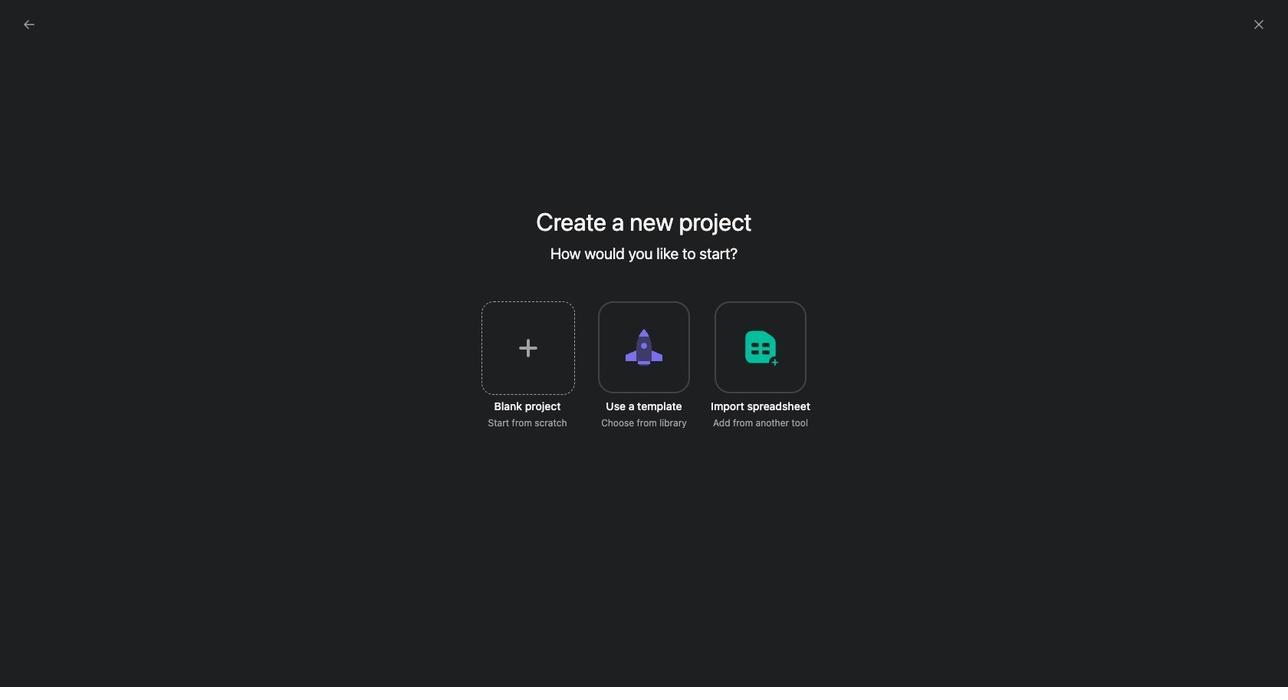Task type: describe. For each thing, give the bounding box(es) containing it.
hide sidebar image
[[20, 12, 32, 25]]

due date for a cell
[[958, 192, 1050, 220]]



Task type: vqa. For each thing, say whether or not it's contained in the screenshot.
due date for a CELL
yes



Task type: locate. For each thing, give the bounding box(es) containing it.
cell
[[185, 192, 653, 222], [653, 192, 806, 220], [805, 192, 958, 220], [1140, 192, 1232, 220], [185, 219, 653, 249], [653, 219, 806, 248], [805, 219, 958, 248], [1140, 219, 1232, 248]]

row
[[203, 163, 1271, 192], [185, 191, 1288, 192], [185, 192, 1288, 222], [185, 219, 1288, 249]]

close image
[[1253, 18, 1265, 31]]

go back image
[[23, 18, 35, 31]]



